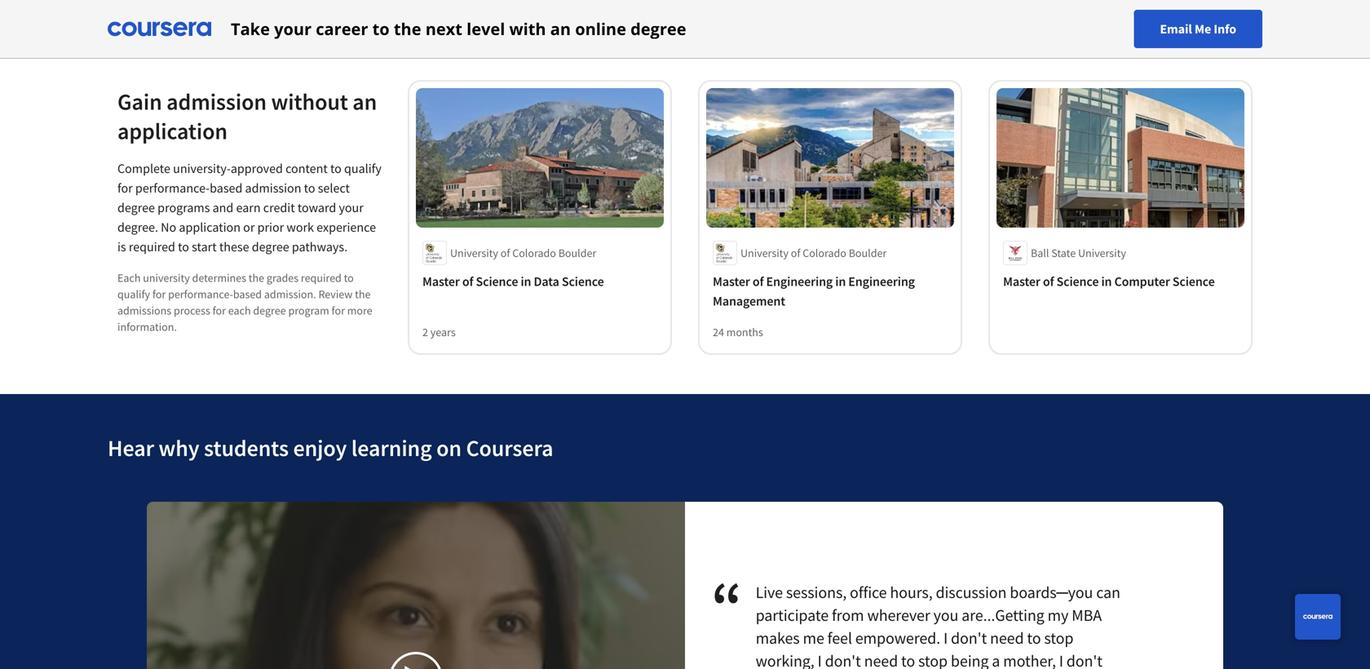 Task type: vqa. For each thing, say whether or not it's contained in the screenshot.
the bottom the stop
yes



Task type: locate. For each thing, give the bounding box(es) containing it.
1 colorado from the left
[[513, 246, 556, 260]]

0 horizontal spatial required
[[129, 239, 175, 255]]

3 master from the left
[[1004, 273, 1041, 290]]

information.
[[118, 319, 177, 334]]

1 vertical spatial required
[[301, 270, 342, 285]]

1 master from the left
[[423, 273, 460, 290]]

0 horizontal spatial your
[[274, 18, 312, 40]]

0 horizontal spatial an
[[353, 87, 377, 116]]

boulder up data
[[559, 246, 597, 260]]

degree down "admission."
[[253, 303, 286, 318]]

2 horizontal spatial master
[[1004, 273, 1041, 290]]

1 horizontal spatial colorado
[[803, 246, 847, 260]]

to up review
[[344, 270, 354, 285]]

need down empowered.
[[865, 651, 898, 669]]

i right mother, on the right
[[1060, 651, 1064, 669]]

master for master of science in computer science
[[1004, 273, 1041, 290]]

for
[[118, 180, 133, 196], [152, 287, 166, 302], [213, 303, 226, 318], [332, 303, 345, 318]]

0 vertical spatial admission
[[167, 87, 267, 116]]

master for master of engineering in engineering management
[[713, 273, 751, 290]]

required
[[129, 239, 175, 255], [301, 270, 342, 285]]

an right the without
[[353, 87, 377, 116]]

required up review
[[301, 270, 342, 285]]

earn
[[236, 200, 261, 216]]

0 vertical spatial required
[[129, 239, 175, 255]]

0 vertical spatial need
[[991, 628, 1024, 648]]

1 horizontal spatial engineering
[[849, 273, 915, 290]]

0 horizontal spatial master
[[423, 273, 460, 290]]

1 horizontal spatial your
[[339, 200, 364, 216]]

2 horizontal spatial in
[[1102, 273, 1113, 290]]

university up master of science in computer science
[[1079, 246, 1127, 260]]

3 in from the left
[[1102, 273, 1113, 290]]

1 university of colorado boulder from the left
[[450, 246, 597, 260]]

based
[[210, 180, 243, 196], [233, 287, 262, 302]]

required down degree.
[[129, 239, 175, 255]]

1 vertical spatial qualify
[[118, 287, 150, 302]]

1 horizontal spatial in
[[836, 273, 846, 290]]

computer
[[1115, 273, 1171, 290]]

or
[[243, 219, 255, 235]]

for down complete on the left
[[118, 180, 133, 196]]

qualify up select on the top
[[344, 160, 382, 177]]

0 vertical spatial performance-
[[135, 180, 210, 196]]

1 university from the left
[[450, 246, 499, 260]]

an
[[551, 18, 571, 40], [353, 87, 377, 116]]

ball
[[1031, 246, 1050, 260]]

2 master from the left
[[713, 273, 751, 290]]

stop left being
[[919, 651, 948, 669]]

university up management
[[741, 246, 789, 260]]

24
[[713, 325, 725, 339]]

0 vertical spatial an
[[551, 18, 571, 40]]

in inside "master of engineering in engineering management"
[[836, 273, 846, 290]]

your up experience
[[339, 200, 364, 216]]

0 horizontal spatial university of colorado boulder
[[450, 246, 597, 260]]

your
[[274, 18, 312, 40], [339, 200, 364, 216]]

0 vertical spatial application
[[118, 117, 228, 145]]

university
[[450, 246, 499, 260], [741, 246, 789, 260], [1079, 246, 1127, 260]]

science
[[476, 273, 518, 290], [562, 273, 604, 290], [1057, 273, 1099, 290], [1173, 273, 1215, 290]]

of
[[501, 246, 510, 260], [791, 246, 801, 260], [463, 273, 474, 290], [753, 273, 764, 290], [1044, 273, 1055, 290]]

science right data
[[562, 273, 604, 290]]

with
[[510, 18, 546, 40]]

0 horizontal spatial i
[[818, 651, 822, 669]]

performance- up programs
[[135, 180, 210, 196]]

1 vertical spatial performance-
[[168, 287, 233, 302]]

university of colorado boulder for science
[[450, 246, 597, 260]]

1 vertical spatial need
[[865, 651, 898, 669]]

admission up university- on the left of the page
[[167, 87, 267, 116]]

1 vertical spatial application
[[179, 219, 241, 235]]

master down ball
[[1004, 273, 1041, 290]]

boards─you
[[1010, 582, 1094, 603]]

of inside "master of engineering in engineering management"
[[753, 273, 764, 290]]

admission inside complete university-approved content to qualify for performance-based admission to select degree programs and earn credit toward your degree. no application or prior work experience is required to start these degree pathways.
[[245, 180, 301, 196]]

science left data
[[476, 273, 518, 290]]

me
[[803, 628, 825, 648]]

master for master of science in data science
[[423, 273, 460, 290]]

i down me on the right of page
[[818, 651, 822, 669]]

an right with
[[551, 18, 571, 40]]

gain
[[118, 87, 162, 116]]

master of engineering in engineering management link
[[713, 272, 948, 311]]

the left next
[[394, 18, 421, 40]]

more
[[347, 303, 373, 318]]

stop
[[1045, 628, 1074, 648], [919, 651, 948, 669]]

office
[[850, 582, 887, 603]]

colorado for engineering
[[803, 246, 847, 260]]

1 horizontal spatial required
[[301, 270, 342, 285]]

colorado up master of science in data science link
[[513, 246, 556, 260]]

from
[[832, 605, 865, 625]]

stop down 'my'
[[1045, 628, 1074, 648]]

1 horizontal spatial qualify
[[344, 160, 382, 177]]

feel
[[828, 628, 853, 648]]

2 engineering from the left
[[849, 273, 915, 290]]

review
[[319, 287, 353, 302]]

qualify
[[344, 160, 382, 177], [118, 287, 150, 302]]

a
[[992, 651, 1001, 669]]

2 colorado from the left
[[803, 246, 847, 260]]

for down review
[[332, 303, 345, 318]]

1 vertical spatial the
[[249, 270, 264, 285]]

1 horizontal spatial master
[[713, 273, 751, 290]]

experience
[[317, 219, 376, 235]]

2 horizontal spatial the
[[394, 18, 421, 40]]

master up management
[[713, 273, 751, 290]]

1 in from the left
[[521, 273, 532, 290]]

grades
[[267, 270, 299, 285]]

need down are...getting
[[991, 628, 1024, 648]]

4 science from the left
[[1173, 273, 1215, 290]]

process
[[174, 303, 210, 318]]

1 horizontal spatial an
[[551, 18, 571, 40]]

the left "grades"
[[249, 270, 264, 285]]

degree up degree.
[[118, 200, 155, 216]]

filled play image
[[403, 666, 432, 669]]

your right the take
[[274, 18, 312, 40]]

0 horizontal spatial engineering
[[767, 273, 833, 290]]

and
[[213, 200, 234, 216]]

2 university from the left
[[741, 246, 789, 260]]

2 in from the left
[[836, 273, 846, 290]]

i
[[944, 628, 948, 648], [818, 651, 822, 669], [1060, 651, 1064, 669]]

don't
[[951, 628, 987, 648], [825, 651, 861, 669]]

master inside "master of engineering in engineering management"
[[713, 273, 751, 290]]

colorado up master of engineering in engineering management 'link' at right
[[803, 246, 847, 260]]

0 horizontal spatial stop
[[919, 651, 948, 669]]

master of science in data science link
[[423, 272, 658, 291]]

2 horizontal spatial university
[[1079, 246, 1127, 260]]

1 vertical spatial admission
[[245, 180, 301, 196]]

ball state university
[[1031, 246, 1127, 260]]

in for computer
[[1102, 273, 1113, 290]]

0 horizontal spatial boulder
[[559, 246, 597, 260]]

1 horizontal spatial boulder
[[849, 246, 887, 260]]

university up master of science in data science
[[450, 246, 499, 260]]

of for data
[[463, 273, 474, 290]]

0 vertical spatial based
[[210, 180, 243, 196]]

0 vertical spatial don't
[[951, 628, 987, 648]]

master up years
[[423, 273, 460, 290]]

2 boulder from the left
[[849, 246, 887, 260]]

1 vertical spatial your
[[339, 200, 364, 216]]

0 horizontal spatial don't
[[825, 651, 861, 669]]

don't up being
[[951, 628, 987, 648]]

the
[[394, 18, 421, 40], [249, 270, 264, 285], [355, 287, 371, 302]]

0 horizontal spatial in
[[521, 273, 532, 290]]

1 vertical spatial based
[[233, 287, 262, 302]]

based up and
[[210, 180, 243, 196]]

0 horizontal spatial university
[[450, 246, 499, 260]]

qualify down each
[[118, 287, 150, 302]]

science down 'ball state university'
[[1057, 273, 1099, 290]]

2 university of colorado boulder from the left
[[741, 246, 887, 260]]

2
[[423, 325, 428, 339]]

boulder up master of engineering in engineering management 'link' at right
[[849, 246, 887, 260]]

level
[[467, 18, 505, 40]]

boulder for engineering
[[849, 246, 887, 260]]

coursera image
[[108, 16, 211, 42]]

degree
[[631, 18, 687, 40], [118, 200, 155, 216], [252, 239, 289, 255], [253, 303, 286, 318]]

based up 'each'
[[233, 287, 262, 302]]

1 horizontal spatial stop
[[1045, 628, 1074, 648]]

in for data
[[521, 273, 532, 290]]

without
[[271, 87, 348, 116]]

colorado
[[513, 246, 556, 260], [803, 246, 847, 260]]

0 vertical spatial the
[[394, 18, 421, 40]]

don't down feel
[[825, 651, 861, 669]]

complete
[[118, 160, 170, 177]]

1 boulder from the left
[[559, 246, 597, 260]]

application
[[118, 117, 228, 145], [179, 219, 241, 235]]

next
[[426, 18, 463, 40]]

i down you
[[944, 628, 948, 648]]

performance- up process
[[168, 287, 233, 302]]

1 horizontal spatial the
[[355, 287, 371, 302]]

1 vertical spatial stop
[[919, 651, 948, 669]]

university of colorado boulder up master of science in data science
[[450, 246, 597, 260]]

to up mother, on the right
[[1028, 628, 1042, 648]]

each university determines the grades required to qualify for performance-based admission. review the admissions process for each degree program for more information.
[[118, 270, 373, 334]]

program
[[288, 303, 329, 318]]

complete university-approved content to qualify for performance-based admission to select degree programs and earn credit toward your degree. no application or prior work experience is required to start these degree pathways.
[[118, 160, 382, 255]]

0 horizontal spatial qualify
[[118, 287, 150, 302]]

1 horizontal spatial i
[[944, 628, 948, 648]]

1 horizontal spatial university
[[741, 246, 789, 260]]

need
[[991, 628, 1024, 648], [865, 651, 898, 669]]

empowered.
[[856, 628, 941, 648]]

0 horizontal spatial colorado
[[513, 246, 556, 260]]

master
[[423, 273, 460, 290], [713, 273, 751, 290], [1004, 273, 1041, 290]]

1 horizontal spatial university of colorado boulder
[[741, 246, 887, 260]]

each
[[118, 270, 141, 285]]

your inside complete university-approved content to qualify for performance-based admission to select degree programs and earn credit toward your degree. no application or prior work experience is required to start these degree pathways.
[[339, 200, 364, 216]]

application down gain
[[118, 117, 228, 145]]

the up the more
[[355, 287, 371, 302]]

application up start
[[179, 219, 241, 235]]

performance-
[[135, 180, 210, 196], [168, 287, 233, 302]]

admission up the credit at left
[[245, 180, 301, 196]]

science right computer
[[1173, 273, 1215, 290]]

engineering
[[767, 273, 833, 290], [849, 273, 915, 290]]

0 vertical spatial qualify
[[344, 160, 382, 177]]

university of colorado boulder up "master of engineering in engineering management"
[[741, 246, 887, 260]]

1 vertical spatial an
[[353, 87, 377, 116]]

to down empowered.
[[902, 651, 916, 669]]

no
[[161, 219, 176, 235]]

university for engineering
[[741, 246, 789, 260]]

0 vertical spatial stop
[[1045, 628, 1074, 648]]

" live sessions, office hours, discussion boards─you can participate from wherever you are...getting my mba makes me feel empowered. i don't need to stop working, i don't need to stop being a mother, i do
[[712, 564, 1121, 669]]

to
[[373, 18, 390, 40], [330, 160, 342, 177], [304, 180, 315, 196], [178, 239, 189, 255], [344, 270, 354, 285], [1028, 628, 1042, 648], [902, 651, 916, 669]]



Task type: describe. For each thing, give the bounding box(es) containing it.
3 science from the left
[[1057, 273, 1099, 290]]

gain admission without an application
[[118, 87, 377, 145]]

start
[[192, 239, 217, 255]]

of for engineering
[[753, 273, 764, 290]]

2 years
[[423, 325, 456, 339]]

2 horizontal spatial i
[[1060, 651, 1064, 669]]

participate
[[756, 605, 829, 625]]

years
[[431, 325, 456, 339]]

on
[[437, 434, 462, 462]]

based inside complete university-approved content to qualify for performance-based admission to select degree programs and earn credit toward your degree. no application or prior work experience is required to start these degree pathways.
[[210, 180, 243, 196]]

24 months
[[713, 325, 764, 339]]

required inside complete university-approved content to qualify for performance-based admission to select degree programs and earn credit toward your degree. no application or prior work experience is required to start these degree pathways.
[[129, 239, 175, 255]]

to up select on the top
[[330, 160, 342, 177]]

being
[[951, 651, 989, 669]]

in for engineering
[[836, 273, 846, 290]]

qualify inside complete university-approved content to qualify for performance-based admission to select degree programs and earn credit toward your degree. no application or prior work experience is required to start these degree pathways.
[[344, 160, 382, 177]]

university
[[143, 270, 190, 285]]

qualify inside each university determines the grades required to qualify for performance-based admission. review the admissions process for each degree program for more information.
[[118, 287, 150, 302]]

state
[[1052, 246, 1076, 260]]

each
[[228, 303, 251, 318]]

programs
[[158, 200, 210, 216]]

boulder for data
[[559, 246, 597, 260]]

to left start
[[178, 239, 189, 255]]

approved
[[231, 160, 283, 177]]

working,
[[756, 651, 815, 669]]

0 vertical spatial your
[[274, 18, 312, 40]]

enjoy
[[293, 434, 347, 462]]

take
[[231, 18, 270, 40]]

university for science
[[450, 246, 499, 260]]

an inside gain admission without an application
[[353, 87, 377, 116]]

prior
[[258, 219, 284, 235]]

university-
[[173, 160, 231, 177]]

my
[[1048, 605, 1069, 625]]

master of science in computer science link
[[1004, 272, 1239, 291]]

can
[[1097, 582, 1121, 603]]

1 science from the left
[[476, 273, 518, 290]]

you
[[934, 605, 959, 625]]

2 vertical spatial the
[[355, 287, 371, 302]]

toward
[[298, 200, 336, 216]]

live
[[756, 582, 783, 603]]

to right the career
[[373, 18, 390, 40]]

email me info button
[[1135, 10, 1263, 48]]

why
[[159, 434, 200, 462]]

for left 'each'
[[213, 303, 226, 318]]

determines
[[192, 270, 246, 285]]

mba
[[1072, 605, 1102, 625]]

pathways.
[[292, 239, 348, 255]]

info
[[1214, 21, 1237, 37]]

0 horizontal spatial need
[[865, 651, 898, 669]]

take your career to the next level with an online degree
[[231, 18, 687, 40]]

1 horizontal spatial need
[[991, 628, 1024, 648]]

admission inside gain admission without an application
[[167, 87, 267, 116]]

work
[[287, 219, 314, 235]]

degree right online
[[631, 18, 687, 40]]

learning
[[352, 434, 432, 462]]

admissions
[[118, 303, 171, 318]]

discussion
[[936, 582, 1007, 603]]

degree inside each university determines the grades required to qualify for performance-based admission. review the admissions process for each degree program for more information.
[[253, 303, 286, 318]]

required inside each university determines the grades required to qualify for performance-based admission. review the admissions process for each degree program for more information.
[[301, 270, 342, 285]]

university of colorado boulder for engineering
[[741, 246, 887, 260]]

1 engineering from the left
[[767, 273, 833, 290]]

to down content
[[304, 180, 315, 196]]

master of science in data science
[[423, 273, 604, 290]]

mother,
[[1004, 651, 1057, 669]]

sessions,
[[787, 582, 847, 603]]

master of engineering in engineering management
[[713, 273, 915, 309]]

data
[[534, 273, 560, 290]]

2 science from the left
[[562, 273, 604, 290]]

makes
[[756, 628, 800, 648]]

0 horizontal spatial the
[[249, 270, 264, 285]]

degree.
[[118, 219, 158, 235]]

application inside complete university-approved content to qualify for performance-based admission to select degree programs and earn credit toward your degree. no application or prior work experience is required to start these degree pathways.
[[179, 219, 241, 235]]

colorado for science
[[513, 246, 556, 260]]

are...getting
[[962, 605, 1045, 625]]

coursera
[[466, 434, 554, 462]]

select
[[318, 180, 350, 196]]

degree down "prior"
[[252, 239, 289, 255]]

email me info
[[1161, 21, 1237, 37]]

for down "university"
[[152, 287, 166, 302]]

performance- inside each university determines the grades required to qualify for performance-based admission. review the admissions process for each degree program for more information.
[[168, 287, 233, 302]]

to inside each university determines the grades required to qualify for performance-based admission. review the admissions process for each degree program for more information.
[[344, 270, 354, 285]]

3 university from the left
[[1079, 246, 1127, 260]]

hours,
[[891, 582, 933, 603]]

students
[[204, 434, 289, 462]]

me
[[1195, 21, 1212, 37]]

for inside complete university-approved content to qualify for performance-based admission to select degree programs and earn credit toward your degree. no application or prior work experience is required to start these degree pathways.
[[118, 180, 133, 196]]

of for computer
[[1044, 273, 1055, 290]]

performance- inside complete university-approved content to qualify for performance-based admission to select degree programs and earn credit toward your degree. no application or prior work experience is required to start these degree pathways.
[[135, 180, 210, 196]]

management
[[713, 293, 786, 309]]

"
[[712, 564, 756, 646]]

1 vertical spatial don't
[[825, 651, 861, 669]]

1 horizontal spatial don't
[[951, 628, 987, 648]]

career
[[316, 18, 368, 40]]

wherever
[[868, 605, 931, 625]]

admission.
[[264, 287, 316, 302]]

credit
[[263, 200, 295, 216]]

hear why students enjoy learning on coursera
[[108, 434, 554, 462]]

is
[[118, 239, 126, 255]]

online
[[575, 18, 627, 40]]

hear
[[108, 434, 154, 462]]

application inside gain admission without an application
[[118, 117, 228, 145]]

content
[[286, 160, 328, 177]]

email
[[1161, 21, 1193, 37]]

these
[[219, 239, 249, 255]]

master of science in computer science
[[1004, 273, 1215, 290]]

months
[[727, 325, 764, 339]]

based inside each university determines the grades required to qualify for performance-based admission. review the admissions process for each degree program for more information.
[[233, 287, 262, 302]]



